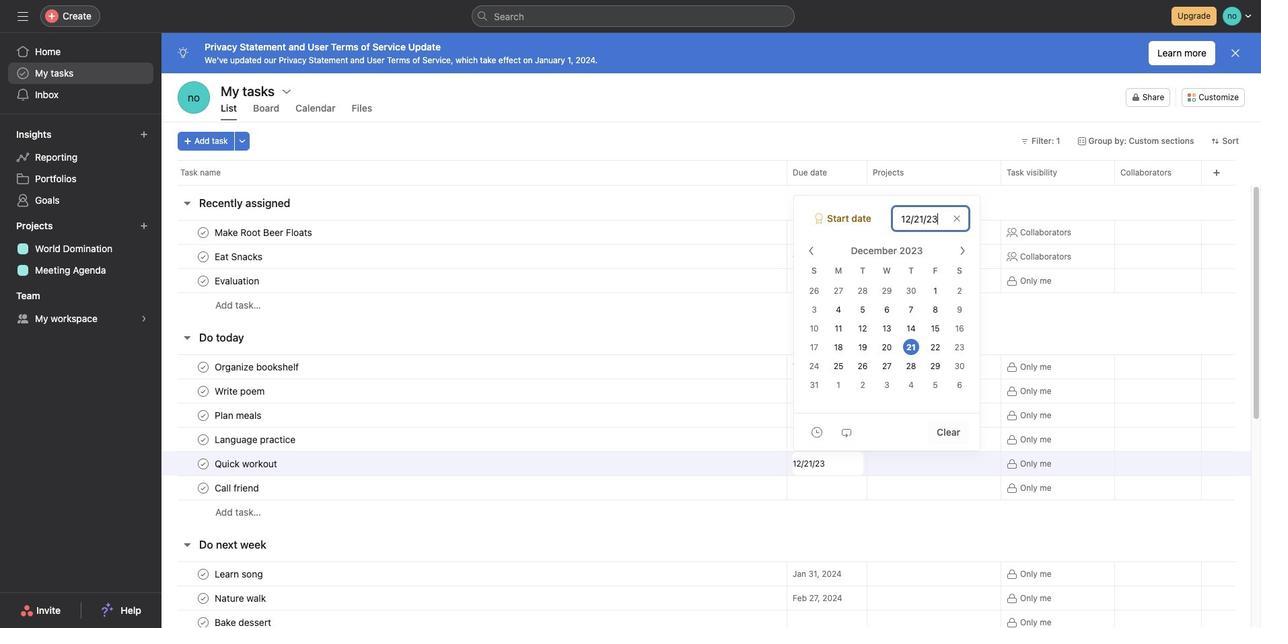 Task type: locate. For each thing, give the bounding box(es) containing it.
task name text field inside quick workout 'cell'
[[212, 457, 281, 471]]

task name text field for eat snacks cell
[[212, 250, 266, 263]]

mark complete image inside quick workout 'cell'
[[195, 456, 211, 472]]

mark complete checkbox inside nature walk "cell"
[[195, 591, 211, 607]]

previous month image
[[806, 246, 817, 256]]

9 mark complete image from the top
[[195, 566, 211, 582]]

nature walk cell
[[162, 586, 787, 611]]

Mark complete checkbox
[[195, 224, 211, 241], [195, 273, 211, 289], [195, 359, 211, 375], [195, 383, 211, 399], [195, 407, 211, 424], [195, 432, 211, 448], [195, 615, 211, 629]]

linked projects for learn song cell
[[867, 562, 1001, 587]]

task name text field inside 'plan meals' cell
[[212, 409, 266, 422]]

task name text field inside organize bookshelf cell
[[212, 360, 303, 374]]

mark complete checkbox inside evaluation cell
[[195, 273, 211, 289]]

task name text field for write poem cell
[[212, 385, 269, 398]]

task name text field for mark complete option within the 'plan meals' cell
[[212, 409, 266, 422]]

3 mark complete image from the top
[[195, 615, 211, 629]]

mark complete checkbox inside learn song cell
[[195, 566, 211, 582]]

task name text field inside nature walk "cell"
[[212, 592, 270, 605]]

4 task name text field from the top
[[212, 457, 281, 471]]

4 mark complete checkbox from the top
[[195, 566, 211, 582]]

mark complete checkbox inside call friend cell
[[195, 480, 211, 496]]

7 mark complete image from the top
[[195, 456, 211, 472]]

linked projects for bake dessert cell
[[867, 610, 1001, 629]]

header recently assigned tree grid
[[162, 220, 1251, 318]]

evaluation cell
[[162, 269, 787, 293]]

1 mark complete image from the top
[[195, 224, 211, 241]]

5 mark complete image from the top
[[195, 407, 211, 424]]

2 collapse task list for this section image from the top
[[182, 332, 192, 343]]

1 collapse task list for this section image from the top
[[182, 198, 192, 209]]

1 mark complete image from the top
[[195, 383, 211, 399]]

2 task name text field from the top
[[212, 360, 303, 374]]

2 mark complete image from the top
[[195, 591, 211, 607]]

0 vertical spatial collapse task list for this section image
[[182, 198, 192, 209]]

2 mark complete checkbox from the top
[[195, 456, 211, 472]]

7 mark complete checkbox from the top
[[195, 615, 211, 629]]

task name text field inside bake dessert cell
[[212, 616, 275, 629]]

column header
[[178, 160, 791, 185]]

2 mark complete checkbox from the top
[[195, 273, 211, 289]]

collapse task list for this section image for mark complete option inside the organize bookshelf cell
[[182, 332, 192, 343]]

Mark complete checkbox
[[195, 249, 211, 265], [195, 456, 211, 472], [195, 480, 211, 496], [195, 566, 211, 582], [195, 591, 211, 607]]

task name text field inside call friend cell
[[212, 482, 263, 495]]

4 mark complete checkbox from the top
[[195, 383, 211, 399]]

mark complete image
[[195, 224, 211, 241], [195, 249, 211, 265], [195, 273, 211, 289], [195, 359, 211, 375], [195, 407, 211, 424], [195, 432, 211, 448], [195, 456, 211, 472], [195, 480, 211, 496], [195, 566, 211, 582]]

1 task name text field from the top
[[212, 274, 263, 288]]

mark complete checkbox inside 'plan meals' cell
[[195, 407, 211, 424]]

task name text field for call friend cell
[[212, 482, 263, 495]]

3 mark complete checkbox from the top
[[195, 359, 211, 375]]

mark complete image inside 'plan meals' cell
[[195, 407, 211, 424]]

make root beer floats cell
[[162, 220, 787, 245]]

1 task name text field from the top
[[212, 226, 316, 239]]

mark complete image inside write poem cell
[[195, 383, 211, 399]]

mark complete image inside eat snacks cell
[[195, 249, 211, 265]]

hide sidebar image
[[17, 11, 28, 22]]

3 cell from the top
[[787, 610, 867, 629]]

Search tasks, projects, and more text field
[[472, 5, 795, 27]]

3 mark complete image from the top
[[195, 273, 211, 289]]

mark complete image for make root beer floats 'cell'
[[195, 224, 211, 241]]

mark complete image inside nature walk "cell"
[[195, 591, 211, 607]]

5 task name text field from the top
[[212, 482, 263, 495]]

Task name text field
[[212, 226, 316, 239], [212, 250, 266, 263], [212, 385, 269, 398], [212, 433, 300, 447], [212, 482, 263, 495], [212, 592, 270, 605], [212, 616, 275, 629]]

cell for 'plan meals' cell
[[787, 403, 867, 428]]

next month image
[[957, 246, 968, 256]]

3 mark complete checkbox from the top
[[195, 480, 211, 496]]

3 task name text field from the top
[[212, 385, 269, 398]]

task name text field for mark complete option inside the organize bookshelf cell
[[212, 360, 303, 374]]

plan meals cell
[[162, 403, 787, 428]]

mark complete checkbox inside write poem cell
[[195, 383, 211, 399]]

1 mark complete checkbox from the top
[[195, 224, 211, 241]]

mark complete checkbox inside make root beer floats 'cell'
[[195, 224, 211, 241]]

learn song cell
[[162, 562, 787, 587]]

cell
[[787, 379, 867, 404], [787, 403, 867, 428], [787, 610, 867, 629]]

task name text field inside make root beer floats 'cell'
[[212, 226, 316, 239]]

task name text field inside write poem cell
[[212, 385, 269, 398]]

task name text field inside eat snacks cell
[[212, 250, 266, 263]]

mark complete checkbox inside organize bookshelf cell
[[195, 359, 211, 375]]

mark complete checkbox inside bake dessert cell
[[195, 615, 211, 629]]

mark complete checkbox for evaluation cell
[[195, 273, 211, 289]]

mark complete checkbox for task name text box inside call friend cell
[[195, 480, 211, 496]]

2 vertical spatial mark complete image
[[195, 615, 211, 629]]

mark complete image inside bake dessert cell
[[195, 615, 211, 629]]

2 vertical spatial collapse task list for this section image
[[182, 540, 192, 551]]

mark complete image inside organize bookshelf cell
[[195, 359, 211, 375]]

mark complete image for task name text box in nature walk "cell"
[[195, 591, 211, 607]]

header do next week tree grid
[[162, 562, 1251, 629]]

mark complete image for 'plan meals' cell
[[195, 407, 211, 424]]

mark complete checkbox inside the language practice cell
[[195, 432, 211, 448]]

insights element
[[0, 122, 162, 214]]

header do today tree grid
[[162, 355, 1251, 525]]

5 task name text field from the top
[[212, 568, 267, 581]]

0 vertical spatial mark complete image
[[195, 383, 211, 399]]

eat snacks cell
[[162, 244, 787, 269]]

call friend cell
[[162, 476, 787, 501]]

task name text field inside the language practice cell
[[212, 433, 300, 447]]

2 cell from the top
[[787, 403, 867, 428]]

None text field
[[793, 452, 863, 476]]

2 task name text field from the top
[[212, 250, 266, 263]]

linked projects for nature walk cell
[[867, 586, 1001, 611]]

mark complete image inside the language practice cell
[[195, 432, 211, 448]]

mark complete checkbox inside eat snacks cell
[[195, 249, 211, 265]]

more actions image
[[238, 137, 246, 145]]

8 mark complete image from the top
[[195, 480, 211, 496]]

6 mark complete checkbox from the top
[[195, 432, 211, 448]]

none text field inside the header do today tree grid
[[793, 452, 863, 476]]

1 vertical spatial collapse task list for this section image
[[182, 332, 192, 343]]

row
[[162, 160, 1261, 185], [178, 184, 1235, 186], [162, 220, 1251, 245], [162, 244, 1251, 269], [162, 269, 1251, 293], [162, 293, 1251, 318], [162, 355, 1251, 380], [162, 379, 1251, 404], [162, 403, 1251, 428], [162, 427, 1251, 452], [162, 452, 1251, 476], [162, 476, 1251, 501], [162, 500, 1251, 525], [162, 562, 1251, 587], [162, 586, 1251, 611], [162, 610, 1251, 629]]

mark complete image inside call friend cell
[[195, 480, 211, 496]]

task name text field for bake dessert cell
[[212, 616, 275, 629]]

4 task name text field from the top
[[212, 433, 300, 447]]

mark complete image for task name text box in write poem cell
[[195, 383, 211, 399]]

mark complete checkbox inside quick workout 'cell'
[[195, 456, 211, 472]]

1 vertical spatial mark complete image
[[195, 591, 211, 607]]

6 task name text field from the top
[[212, 592, 270, 605]]

4 mark complete image from the top
[[195, 359, 211, 375]]

task name text field inside evaluation cell
[[212, 274, 263, 288]]

quick workout cell
[[162, 452, 787, 476]]

collapse task list for this section image
[[182, 198, 192, 209], [182, 332, 192, 343], [182, 540, 192, 551]]

view profile settings image
[[178, 81, 210, 114]]

collapse task list for this section image for mark complete option within the make root beer floats 'cell'
[[182, 198, 192, 209]]

6 mark complete image from the top
[[195, 432, 211, 448]]

3 collapse task list for this section image from the top
[[182, 540, 192, 551]]

2 mark complete image from the top
[[195, 249, 211, 265]]

clear due date image
[[953, 215, 961, 223]]

mark complete image for learn song cell at the bottom of page
[[195, 566, 211, 582]]

3 task name text field from the top
[[212, 409, 266, 422]]

mark complete image inside make root beer floats 'cell'
[[195, 224, 211, 241]]

mark complete image inside evaluation cell
[[195, 273, 211, 289]]

5 mark complete checkbox from the top
[[195, 407, 211, 424]]

mark complete image inside learn song cell
[[195, 566, 211, 582]]

mark complete image
[[195, 383, 211, 399], [195, 591, 211, 607], [195, 615, 211, 629]]

1 mark complete checkbox from the top
[[195, 249, 211, 265]]

banner
[[162, 33, 1261, 73]]

1 cell from the top
[[787, 379, 867, 404]]

7 task name text field from the top
[[212, 616, 275, 629]]

Task name text field
[[212, 274, 263, 288], [212, 360, 303, 374], [212, 409, 266, 422], [212, 457, 281, 471], [212, 568, 267, 581]]

5 mark complete checkbox from the top
[[195, 591, 211, 607]]



Task type: vqa. For each thing, say whether or not it's contained in the screenshot.
to inside WHAT WE'VE ACCOMPLISHED TURN 1: GIRAFFE DNA TESTING TURN 2: SAMPLES COLLECTED TURN 3: TESTING TO BEGIN TURN 4: FINAL TESTING ROUNDS
no



Task type: describe. For each thing, give the bounding box(es) containing it.
mark complete checkbox for task name text field inside the learn song cell
[[195, 566, 211, 582]]

mark complete checkbox for task name text field within quick workout 'cell'
[[195, 456, 211, 472]]

mark complete image for evaluation cell
[[195, 273, 211, 289]]

task name text field inside learn song cell
[[212, 568, 267, 581]]

mark complete checkbox for 'plan meals' cell
[[195, 407, 211, 424]]

write poem cell
[[162, 379, 787, 404]]

task name text field for mark complete option inside evaluation cell
[[212, 274, 263, 288]]

global element
[[0, 33, 162, 114]]

bake dessert cell
[[162, 610, 787, 629]]

mark complete image for organize bookshelf cell
[[195, 359, 211, 375]]

mark complete image for task name text box within bake dessert cell
[[195, 615, 211, 629]]

cell for write poem cell
[[787, 379, 867, 404]]

projects element
[[0, 214, 162, 284]]

mark complete checkbox for make root beer floats 'cell'
[[195, 224, 211, 241]]

mark complete image for eat snacks cell
[[195, 249, 211, 265]]

mark complete checkbox for task name text box within eat snacks cell
[[195, 249, 211, 265]]

set to repeat image
[[841, 427, 852, 438]]

mark complete checkbox for organize bookshelf cell
[[195, 359, 211, 375]]

task name text field for nature walk "cell"
[[212, 592, 270, 605]]

task name text field for make root beer floats 'cell'
[[212, 226, 316, 239]]

teams element
[[0, 284, 162, 332]]

see details, my workspace image
[[140, 315, 148, 323]]

dismiss image
[[1230, 48, 1241, 59]]

mark complete image for quick workout 'cell'
[[195, 456, 211, 472]]

new project or portfolio image
[[140, 222, 148, 230]]

mark complete checkbox for the language practice cell
[[195, 432, 211, 448]]

new insights image
[[140, 131, 148, 139]]

task name text field for the language practice cell
[[212, 433, 300, 447]]

mark complete checkbox for bake dessert cell
[[195, 615, 211, 629]]

cell for bake dessert cell
[[787, 610, 867, 629]]

Due date text field
[[892, 207, 969, 231]]

mark complete image for the language practice cell
[[195, 432, 211, 448]]

language practice cell
[[162, 427, 787, 452]]

collapse task list for this section image for mark complete checkbox in the learn song cell
[[182, 540, 192, 551]]

add time image
[[812, 427, 822, 438]]

organize bookshelf cell
[[162, 355, 787, 380]]

show options image
[[281, 86, 292, 97]]

mark complete image for call friend cell
[[195, 480, 211, 496]]

mark complete checkbox for write poem cell
[[195, 383, 211, 399]]

mark complete checkbox for task name text box in nature walk "cell"
[[195, 591, 211, 607]]

add field image
[[1213, 169, 1221, 177]]



